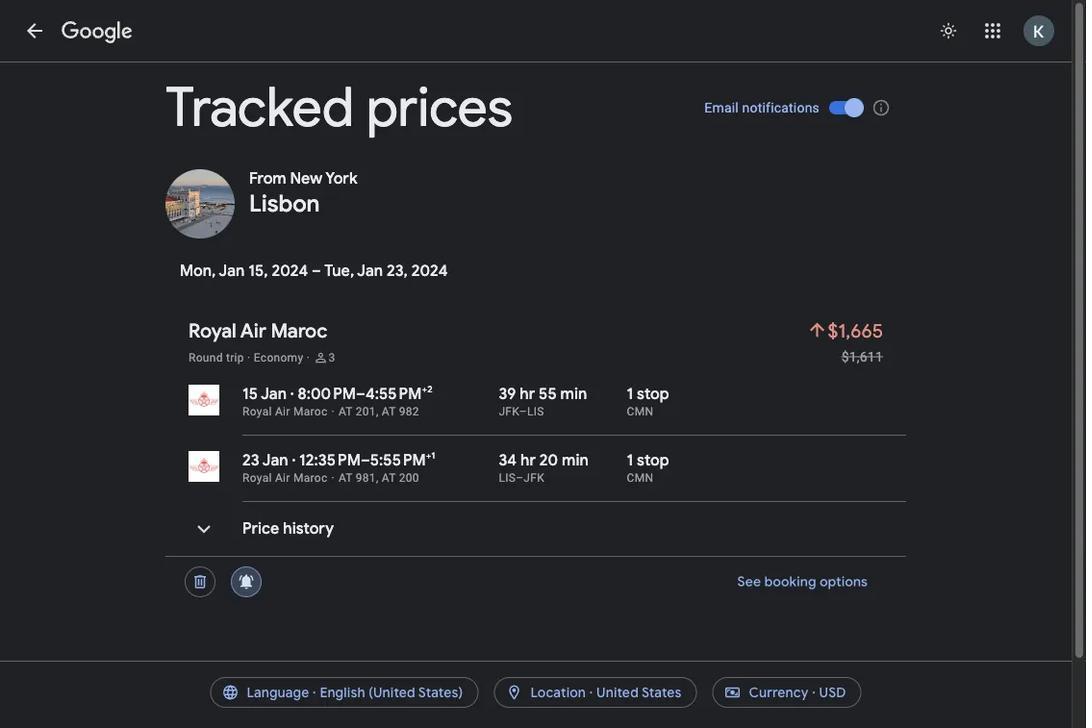 Task type: locate. For each thing, give the bounding box(es) containing it.
2 vertical spatial air
[[275, 472, 290, 485]]

200
[[399, 472, 420, 485]]

airline logo image for 23
[[189, 452, 220, 482]]

email
[[705, 100, 739, 116]]

maroc
[[271, 319, 328, 343], [294, 405, 328, 419], [294, 472, 328, 485]]

1 horizontal spatial 2024
[[412, 261, 448, 281]]

change appearance image
[[926, 8, 972, 54]]

air down 23 jan
[[275, 472, 290, 485]]

+ inside 12:35 pm – 5:55 pm + 1
[[426, 450, 432, 462]]

8:00 pm
[[298, 385, 356, 404]]

jfk inside 34 hr 20 min lis – jfk
[[524, 472, 545, 485]]

tracked prices
[[166, 74, 513, 142]]

cmn
[[627, 405, 654, 419], [627, 472, 654, 485]]

1 , from the top
[[376, 405, 379, 419]]

maroc for 23 jan
[[294, 472, 328, 485]]

location
[[531, 685, 586, 702]]

0 vertical spatial hr
[[520, 385, 536, 404]]

hr inside 34 hr 20 min lis – jfk
[[521, 451, 536, 471]]

2 vertical spatial royal
[[243, 472, 272, 485]]

royal down 15
[[243, 405, 272, 419]]

airline logo image down round
[[189, 385, 220, 416]]

jfk down 39
[[499, 405, 520, 419]]

2 stop from the top
[[637, 451, 670, 471]]

1 for 39 hr 55 min
[[627, 385, 634, 404]]

min right 20
[[562, 451, 589, 471]]

royal down 23
[[243, 472, 272, 485]]

economy
[[254, 351, 304, 365]]

1
[[627, 385, 634, 404], [432, 450, 436, 462], [627, 451, 634, 471]]

0 vertical spatial cmn
[[627, 405, 654, 419]]

+ inside 8:00 pm – 4:55 pm + 2
[[422, 384, 428, 396]]

at left the 201
[[339, 405, 353, 419]]

, down 12:35 pm – 5:55 pm + 1
[[376, 472, 379, 485]]

1 vertical spatial royal air maroc
[[243, 405, 328, 419]]

1 vertical spatial +
[[426, 450, 432, 462]]

1 vertical spatial air
[[275, 405, 290, 419]]

currency
[[750, 685, 809, 702]]

royal
[[189, 319, 237, 343], [243, 405, 272, 419], [243, 472, 272, 485]]

0 vertical spatial stop
[[637, 385, 670, 404]]

hr
[[520, 385, 536, 404], [521, 451, 536, 471]]

royal air maroc
[[189, 319, 328, 343], [243, 405, 328, 419], [243, 472, 328, 485]]

price history
[[243, 519, 334, 539]]

201
[[356, 405, 376, 419]]

1 stop cmn
[[627, 385, 670, 419], [627, 451, 670, 485]]

23,
[[387, 261, 408, 281]]

jan
[[219, 261, 245, 281], [357, 261, 383, 281], [261, 385, 287, 404], [262, 451, 289, 471]]

2 airline logo image from the top
[[189, 452, 220, 482]]

2 cmn from the top
[[627, 472, 654, 485]]

0 vertical spatial ,
[[376, 405, 379, 419]]

(united
[[369, 685, 416, 702]]

royal air maroc down 23 jan
[[243, 472, 328, 485]]

0 vertical spatial royal
[[189, 319, 237, 343]]

 image
[[292, 452, 296, 471]]

0 vertical spatial air
[[241, 319, 266, 343]]

0 vertical spatial +
[[422, 384, 428, 396]]

0 horizontal spatial jfk
[[499, 405, 520, 419]]

stop for 39 hr 55 min
[[637, 385, 670, 404]]

min for 34 hr 20 min
[[562, 451, 589, 471]]

airline logo image left 23
[[189, 452, 220, 482]]

2 , from the top
[[376, 472, 379, 485]]

3
[[329, 351, 335, 365]]

0 vertical spatial lis
[[527, 405, 545, 419]]

hr for 34
[[521, 451, 536, 471]]

1 stop cmn for 34 hr 20 min
[[627, 451, 670, 485]]

cmn for 39 hr 55 min
[[627, 405, 654, 419]]

1 horizontal spatial jfk
[[524, 472, 545, 485]]

see booking options
[[738, 574, 868, 591]]

, for –
[[376, 472, 379, 485]]

lis inside 34 hr 20 min lis – jfk
[[499, 472, 516, 485]]

1 vertical spatial ,
[[376, 472, 379, 485]]

see
[[738, 574, 762, 591]]

1 vertical spatial jfk
[[524, 472, 545, 485]]

1 vertical spatial airline logo image
[[189, 452, 220, 482]]

1 vertical spatial min
[[562, 451, 589, 471]]

0 horizontal spatial lis
[[499, 472, 516, 485]]

0 horizontal spatial 2024
[[272, 261, 308, 281]]

1 right 5:55 pm
[[432, 450, 436, 462]]

12:35 pm – 5:55 pm + 1
[[299, 450, 436, 471]]

1 vertical spatial hr
[[521, 451, 536, 471]]

maroc down 8:00 pm
[[294, 405, 328, 419]]

+ for 4:55 pm
[[422, 384, 428, 396]]

1 vertical spatial royal
[[243, 405, 272, 419]]

trip
[[226, 351, 244, 365]]

2024
[[272, 261, 308, 281], [412, 261, 448, 281]]

jfk down 20
[[524, 472, 545, 485]]

1 1 stop cmn from the top
[[627, 385, 670, 419]]

round
[[189, 351, 223, 365]]

maroc up economy
[[271, 319, 328, 343]]

jan for 23 jan
[[262, 451, 289, 471]]

min inside 34 hr 20 min lis – jfk
[[562, 451, 589, 471]]

tracked
[[166, 74, 354, 142]]

email notifications
[[705, 100, 820, 116]]

,
[[376, 405, 379, 419], [376, 472, 379, 485]]

1 right 20
[[627, 451, 634, 471]]

1 vertical spatial stop
[[637, 451, 670, 471]]

jan right 15
[[261, 385, 287, 404]]

at
[[339, 405, 353, 419], [382, 405, 396, 419], [339, 472, 353, 485], [382, 472, 396, 485]]

+
[[422, 384, 428, 396], [426, 450, 432, 462]]

jan right 23
[[262, 451, 289, 471]]

at down 5:55 pm
[[382, 472, 396, 485]]

hr right 34
[[521, 451, 536, 471]]

stop
[[637, 385, 670, 404], [637, 451, 670, 471]]

1 vertical spatial maroc
[[294, 405, 328, 419]]

min
[[561, 385, 588, 404], [562, 451, 589, 471]]

airline logo image
[[189, 385, 220, 416], [189, 452, 220, 482]]

– inside 34 hr 20 min lis – jfk
[[516, 472, 524, 485]]

lis down 34
[[499, 472, 516, 485]]

new
[[290, 169, 323, 189]]

0 vertical spatial 1 stop cmn
[[627, 385, 670, 419]]

$1,611
[[842, 349, 884, 365]]

royal air maroc up "round trip economy"
[[189, 319, 328, 343]]

0 vertical spatial airline logo image
[[189, 385, 220, 416]]

royal up round
[[189, 319, 237, 343]]

2 2024 from the left
[[412, 261, 448, 281]]

usd
[[820, 685, 847, 702]]

air down 15 jan
[[275, 405, 290, 419]]

maroc for 15 jan
[[294, 405, 328, 419]]

–
[[312, 261, 322, 281], [356, 385, 366, 404], [520, 405, 527, 419], [361, 451, 370, 471], [516, 472, 524, 485]]

maroc down 12:35 pm
[[294, 472, 328, 485]]

go back image
[[23, 19, 46, 42]]

34 hr 20 min lis – jfk
[[499, 451, 589, 485]]

min inside 39 hr 55 min jfk – lis
[[561, 385, 588, 404]]

1 cmn from the top
[[627, 405, 654, 419]]

1 vertical spatial cmn
[[627, 472, 654, 485]]

0 vertical spatial min
[[561, 385, 588, 404]]

0 vertical spatial jfk
[[499, 405, 520, 419]]

39 hr 55 min jfk – lis
[[499, 385, 588, 419]]

982
[[399, 405, 420, 419]]

23
[[243, 451, 260, 471]]

1 stop from the top
[[637, 385, 670, 404]]

2024 right 23,
[[412, 261, 448, 281]]

39
[[499, 385, 517, 404]]

royal air maroc down 15 jan
[[243, 405, 328, 419]]

lis down 55
[[527, 405, 545, 419]]

tue,
[[325, 261, 355, 281]]

air
[[241, 319, 266, 343], [275, 405, 290, 419], [275, 472, 290, 485]]

email notifications image
[[872, 98, 892, 117]]

min right 55
[[561, 385, 588, 404]]

jfk
[[499, 405, 520, 419], [524, 472, 545, 485]]

1665 US dollars text field
[[829, 319, 884, 343]]

1 right 55
[[627, 385, 634, 404]]

34
[[499, 451, 517, 471]]

2 vertical spatial royal air maroc
[[243, 472, 328, 485]]

1 airline logo image from the top
[[189, 385, 220, 416]]

hr right 39
[[520, 385, 536, 404]]

, down 8:00 pm – 4:55 pm + 2
[[376, 405, 379, 419]]

+ for 5:55 pm
[[426, 450, 432, 462]]

lis
[[527, 405, 545, 419], [499, 472, 516, 485]]

air up "round trip economy"
[[241, 319, 266, 343]]

air for 15 jan
[[275, 405, 290, 419]]

2 vertical spatial maroc
[[294, 472, 328, 485]]

jan for 15 jan
[[261, 385, 287, 404]]

981
[[356, 472, 376, 485]]

language
[[247, 685, 309, 702]]

hr inside 39 hr 55 min jfk – lis
[[520, 385, 536, 404]]

notifications
[[743, 100, 820, 116]]

round trip economy
[[189, 351, 304, 365]]

royal for 15
[[243, 405, 272, 419]]

1 horizontal spatial lis
[[527, 405, 545, 419]]

jan left 15,
[[219, 261, 245, 281]]

2 1 stop cmn from the top
[[627, 451, 670, 485]]

2024 right 15,
[[272, 261, 308, 281]]

english (united states)
[[320, 685, 463, 702]]

at left 981
[[339, 472, 353, 485]]

1 vertical spatial 1 stop cmn
[[627, 451, 670, 485]]

1 vertical spatial lis
[[499, 472, 516, 485]]



Task type: describe. For each thing, give the bounding box(es) containing it.
york
[[326, 169, 358, 189]]

history
[[283, 519, 334, 539]]

air for 23 jan
[[275, 472, 290, 485]]

4:55 pm
[[366, 385, 422, 404]]

– inside 12:35 pm – 5:55 pm + 1
[[361, 451, 370, 471]]

0 vertical spatial royal air maroc
[[189, 319, 328, 343]]

1 2024 from the left
[[272, 261, 308, 281]]

at 981 , at 200
[[339, 472, 420, 485]]

– inside 39 hr 55 min jfk – lis
[[520, 405, 527, 419]]

15 jan
[[243, 385, 287, 404]]

55
[[539, 385, 557, 404]]

royal air maroc for 15 jan
[[243, 405, 328, 419]]

price
[[243, 519, 280, 539]]

states)
[[419, 685, 463, 702]]

united
[[597, 685, 639, 702]]

min for 39 hr 55 min
[[561, 385, 588, 404]]

hr for 39
[[520, 385, 536, 404]]

mon,
[[180, 261, 216, 281]]

jan left 23,
[[357, 261, 383, 281]]

8:00 pm – 4:55 pm + 2
[[298, 384, 433, 404]]

15,
[[249, 261, 268, 281]]

3 passengers text field
[[329, 350, 335, 366]]

price history graph image
[[181, 506, 227, 553]]

stop for 34 hr 20 min
[[637, 451, 670, 471]]

2
[[428, 384, 433, 396]]

1 for 34 hr 20 min
[[627, 451, 634, 471]]

at 201 , at 982
[[339, 405, 420, 419]]

– inside 8:00 pm – 4:55 pm + 2
[[356, 385, 366, 404]]

prices
[[367, 74, 513, 142]]

cmn for 34 hr 20 min
[[627, 472, 654, 485]]

12:35 pm
[[299, 451, 361, 471]]

1 inside 12:35 pm – 5:55 pm + 1
[[432, 450, 436, 462]]

23 jan
[[243, 451, 289, 471]]

remove saved flight, round trip from new york to lisbon.mon, jan 15, 2024 – tue, jan 23, 2024 image
[[177, 559, 223, 606]]

15
[[243, 385, 258, 404]]

lis inside 39 hr 55 min jfk – lis
[[527, 405, 545, 419]]

united states
[[597, 685, 682, 702]]

jan for mon, jan 15, 2024 – tue, jan 23, 2024
[[219, 261, 245, 281]]

$1,665
[[829, 319, 884, 343]]

airline logo image for 15
[[189, 385, 220, 416]]

options
[[820, 574, 868, 591]]

0 vertical spatial maroc
[[271, 319, 328, 343]]

jfk inside 39 hr 55 min jfk – lis
[[499, 405, 520, 419]]

from
[[249, 169, 287, 189]]

20
[[540, 451, 559, 471]]

english
[[320, 685, 366, 702]]

1 stop cmn for 39 hr 55 min
[[627, 385, 670, 419]]

states
[[642, 685, 682, 702]]

5:55 pm
[[370, 451, 426, 471]]

at down 4:55 pm
[[382, 405, 396, 419]]

disable email notifications for solution, round trip from new york to lisbon.mon, jan 15, 2024 – tue, jan 23, 2024 image
[[223, 559, 270, 606]]

royal for 23
[[243, 472, 272, 485]]

royal air maroc for 23 jan
[[243, 472, 328, 485]]

, for 4:55 pm
[[376, 405, 379, 419]]

mon, jan 15, 2024 – tue, jan 23, 2024
[[180, 261, 448, 281]]

lisbon
[[249, 189, 320, 219]]

booking
[[765, 574, 817, 591]]

from new york lisbon
[[249, 169, 358, 219]]

1611 US dollars text field
[[842, 349, 884, 365]]



Task type: vqa. For each thing, say whether or not it's contained in the screenshot.
Language
yes



